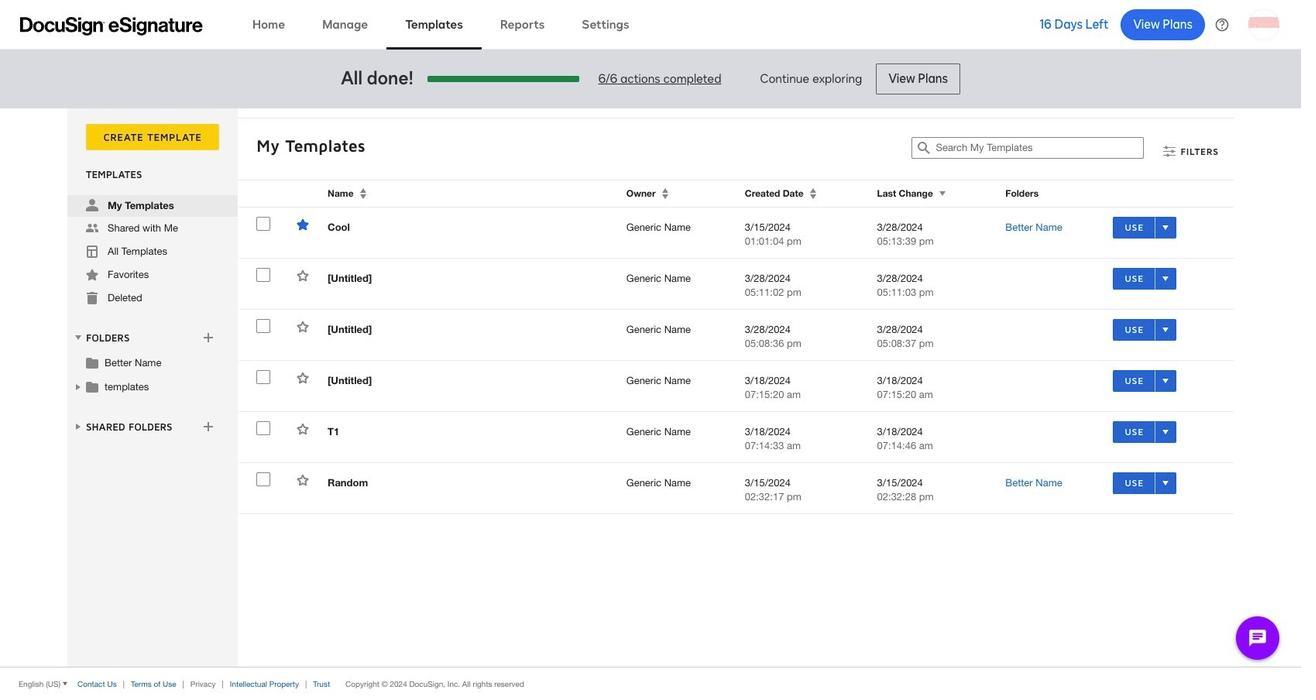 Task type: vqa. For each thing, say whether or not it's contained in the screenshot.
second Need to Sign image from the top
no



Task type: locate. For each thing, give the bounding box(es) containing it.
star filled image
[[86, 269, 98, 281]]

add [untitled] to favorites image down remove cool from favorites image at the left
[[297, 270, 309, 282]]

1 vertical spatial add [untitled] to favorites image
[[297, 321, 309, 333]]

add t1 to favorites image
[[297, 423, 309, 435]]

folder image
[[86, 380, 98, 393]]

remove cool from favorites image
[[297, 219, 309, 231]]

add [untitled] to favorites image up add [untitled] to favorites image
[[297, 321, 309, 333]]

0 vertical spatial add [untitled] to favorites image
[[297, 270, 309, 282]]

view folders image
[[72, 332, 84, 344]]

add [untitled] to favorites image
[[297, 270, 309, 282], [297, 321, 309, 333]]

trash image
[[86, 292, 98, 305]]

folder image
[[86, 356, 98, 369]]



Task type: describe. For each thing, give the bounding box(es) containing it.
templates image
[[86, 246, 98, 258]]

1 add [untitled] to favorites image from the top
[[297, 270, 309, 282]]

view shared folders image
[[72, 421, 84, 433]]

2 add [untitled] to favorites image from the top
[[297, 321, 309, 333]]

add [untitled] to favorites image
[[297, 372, 309, 384]]

Search My Templates text field
[[936, 138, 1144, 158]]

your uploaded profile image image
[[1249, 9, 1280, 40]]

shared image
[[86, 222, 98, 235]]

secondary navigation region
[[67, 108, 1238, 667]]

user image
[[86, 199, 98, 212]]

docusign esignature image
[[20, 17, 203, 35]]

add random to favorites image
[[297, 474, 309, 487]]

more info region
[[0, 667, 1302, 700]]



